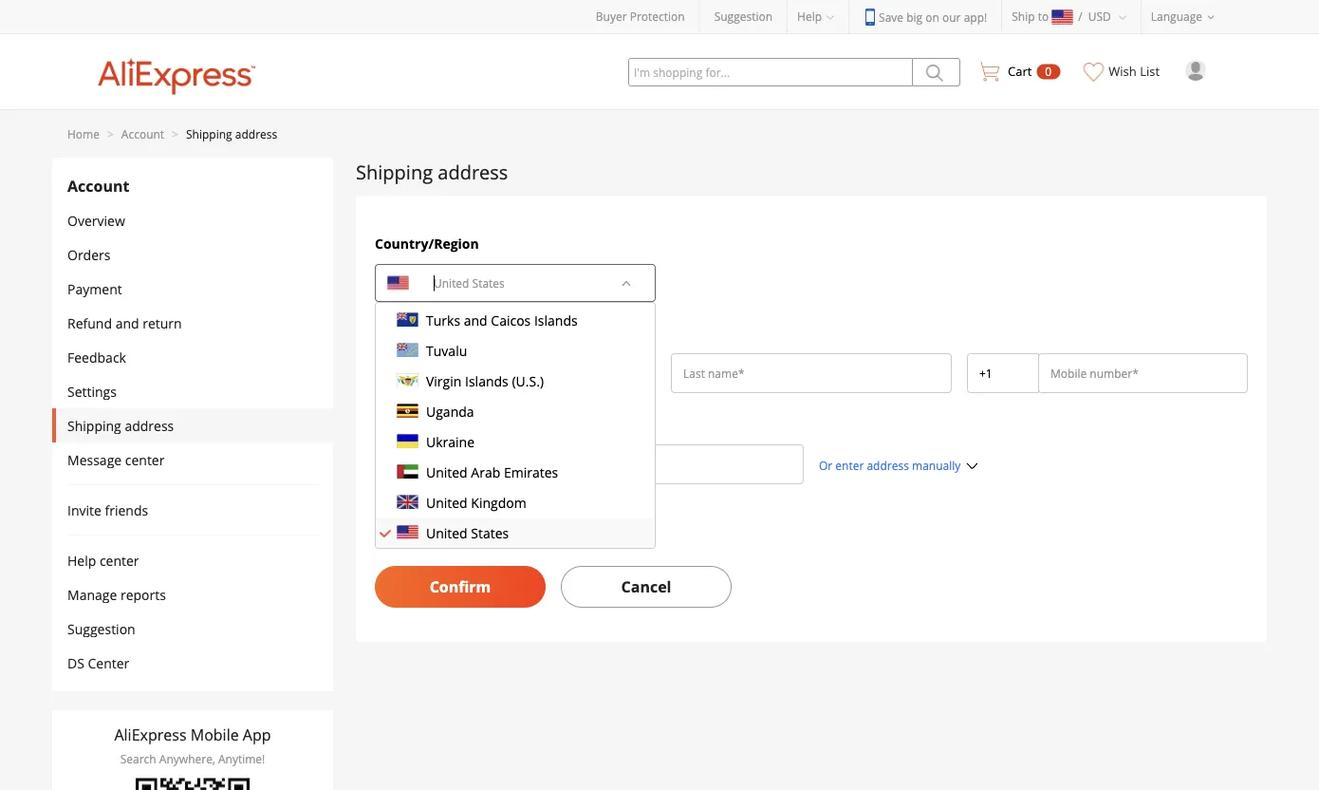 Task type: describe. For each thing, give the bounding box(es) containing it.
home > account > shipping address
[[67, 126, 277, 141]]

Mobile number* field
[[1051, 364, 1236, 383]]

2 > from the left
[[172, 126, 178, 141]]

set as default shipping address
[[402, 522, 595, 541]]

emirates
[[504, 463, 559, 481]]

center for help center
[[100, 551, 139, 569]]

country/region
[[375, 234, 479, 252]]

united kingdom
[[426, 493, 527, 511]]

caicos
[[491, 311, 531, 329]]

or
[[819, 458, 833, 473]]

help for help
[[798, 9, 822, 24]]

save
[[879, 9, 904, 25]]

invite friends
[[67, 501, 148, 519]]

app!
[[964, 9, 988, 25]]

ukraine
[[426, 433, 475, 451]]

message center
[[67, 451, 165, 469]]

address inside or enter address manually row
[[867, 458, 910, 473]]

shipping address link
[[186, 126, 277, 141]]

0 vertical spatial islands
[[535, 311, 578, 329]]

0 vertical spatial shipping
[[186, 126, 232, 141]]

wish list link
[[1075, 34, 1171, 96]]

anytime!
[[218, 751, 265, 767]]

virgin islands (u.s.)
[[426, 372, 544, 390]]

mobile
[[191, 725, 239, 745]]

home
[[67, 126, 100, 141]]

and for turks
[[464, 311, 488, 329]]

turks
[[426, 311, 461, 329]]

anywhere,
[[159, 751, 215, 767]]

address
[[375, 414, 428, 433]]

center
[[88, 654, 129, 672]]

enter
[[836, 458, 864, 473]]

set
[[402, 522, 421, 541]]

our
[[943, 9, 961, 25]]

account link
[[121, 126, 164, 141]]

overview
[[67, 211, 125, 229]]

cancel
[[622, 576, 672, 597]]

0
[[1046, 64, 1052, 79]]

protection
[[630, 9, 685, 24]]

uganda
[[426, 402, 474, 420]]

message
[[67, 451, 122, 469]]

Last name* field
[[684, 364, 940, 383]]

First name* field
[[387, 364, 644, 383]]

grid containing confirm
[[367, 234, 1256, 608]]

cart
[[1008, 63, 1032, 80]]

aliexpress mobile app search anywhere, anytime!
[[114, 725, 271, 767]]

/ usd
[[1079, 9, 1112, 24]]

language link
[[1142, 0, 1230, 33]]

1 vertical spatial suggestion
[[67, 620, 135, 638]]

1 > from the left
[[107, 126, 114, 141]]

arrow down image
[[621, 277, 632, 289]]

arab
[[471, 463, 501, 481]]

save big on our app!
[[879, 9, 988, 25]]

shipping
[[489, 522, 542, 541]]

united for united arab emirates
[[426, 463, 468, 481]]

(u.s.)
[[512, 372, 544, 390]]

search
[[120, 751, 156, 767]]

united arab emirates
[[426, 463, 559, 481]]

to
[[1038, 9, 1049, 24]]

United States field
[[423, 267, 610, 299]]

on
[[926, 9, 940, 25]]

big
[[907, 9, 923, 25]]

cancel button
[[561, 566, 732, 608]]

help for help center
[[67, 551, 96, 569]]

buyer
[[596, 9, 627, 24]]

1 vertical spatial account
[[67, 176, 129, 196]]

list
[[1141, 63, 1160, 80]]

invite
[[67, 501, 101, 519]]

turkmenistan
[[426, 281, 512, 299]]

1 horizontal spatial suggestion
[[715, 9, 773, 24]]



Task type: vqa. For each thing, say whether or not it's contained in the screenshot.
"Rated" to the bottom
no



Task type: locate. For each thing, give the bounding box(es) containing it.
aliexpress
[[114, 725, 187, 745]]

1 horizontal spatial >
[[172, 126, 178, 141]]

center right message
[[125, 451, 165, 469]]

reports
[[121, 585, 166, 603]]

address
[[235, 126, 277, 141], [438, 159, 508, 185], [125, 416, 174, 434], [867, 458, 910, 473], [545, 522, 595, 541]]

suggestion
[[715, 9, 773, 24], [67, 620, 135, 638]]

refund
[[67, 314, 112, 332]]

settings
[[67, 382, 117, 400]]

and left return
[[116, 314, 139, 332]]

> right the account 'link'
[[172, 126, 178, 141]]

help center
[[67, 551, 139, 569]]

0 horizontal spatial shipping address
[[67, 416, 174, 434]]

personal
[[375, 323, 433, 341]]

0 vertical spatial united
[[426, 463, 468, 481]]

3 united from the top
[[426, 524, 468, 542]]

ship
[[1012, 9, 1036, 24]]

1 horizontal spatial islands
[[535, 311, 578, 329]]

buyer protection link
[[596, 9, 685, 24]]

states
[[471, 524, 509, 542]]

manually
[[913, 458, 961, 473]]

united states
[[426, 524, 509, 542]]

1 horizontal spatial shipping address
[[356, 159, 508, 185]]

1 vertical spatial united
[[426, 493, 468, 511]]

and down "turkmenistan"
[[464, 311, 488, 329]]

app
[[243, 725, 271, 745]]

2 vertical spatial united
[[426, 524, 468, 542]]

or enter address manually
[[819, 458, 961, 473]]

I'm shopping for... text field
[[629, 58, 913, 86]]

list box containing turkmenistan
[[375, 274, 656, 549]]

center for message center
[[125, 451, 165, 469]]

shipping address up message center
[[67, 416, 174, 434]]

0 vertical spatial account
[[121, 126, 164, 141]]

list box
[[375, 274, 656, 549]]

help up manage at the left bottom
[[67, 551, 96, 569]]

save big on our app! link
[[864, 9, 988, 26]]

default
[[442, 522, 485, 541]]

1 vertical spatial islands
[[465, 372, 509, 390]]

help
[[798, 9, 822, 24], [67, 551, 96, 569]]

1 united from the top
[[426, 463, 468, 481]]

grid
[[367, 234, 1256, 608]]

information
[[436, 323, 517, 341]]

0 horizontal spatial islands
[[465, 372, 509, 390]]

0 vertical spatial suggestion
[[715, 9, 773, 24]]

1 vertical spatial shipping address
[[67, 416, 174, 434]]

usd
[[1089, 9, 1112, 24]]

2 vertical spatial shipping
[[67, 416, 121, 434]]

and for refund
[[116, 314, 139, 332]]

shipping
[[186, 126, 232, 141], [356, 159, 433, 185], [67, 416, 121, 434]]

0 horizontal spatial shipping
[[67, 416, 121, 434]]

home link
[[67, 126, 100, 141]]

tuvalu
[[426, 341, 467, 359]]

suggestion link
[[715, 9, 773, 24]]

1 horizontal spatial shipping
[[186, 126, 232, 141]]

confirm button
[[375, 566, 546, 608]]

0 vertical spatial shipping address
[[356, 159, 508, 185]]

shipping address
[[356, 159, 508, 185], [67, 416, 174, 434]]

/
[[1079, 9, 1083, 24]]

account
[[121, 126, 164, 141], [67, 176, 129, 196]]

Search by ZIP Code, street, or address field
[[399, 455, 792, 474]]

help right suggestion link at the top right of the page
[[798, 9, 822, 24]]

turks and caicos islands
[[426, 311, 578, 329]]

ds center
[[67, 654, 129, 672]]

united for united states
[[426, 524, 468, 542]]

ship to
[[1012, 9, 1049, 24]]

shipping up message
[[67, 416, 121, 434]]

orders
[[67, 245, 111, 263]]

0 horizontal spatial >
[[107, 126, 114, 141]]

and
[[464, 311, 488, 329], [116, 314, 139, 332]]

row
[[367, 353, 1256, 399]]

united
[[426, 463, 468, 481], [426, 493, 468, 511], [426, 524, 468, 542]]

virgin
[[426, 372, 462, 390]]

wish
[[1109, 63, 1137, 80]]

islands
[[535, 311, 578, 329], [465, 372, 509, 390]]

1 vertical spatial help
[[67, 551, 96, 569]]

1 vertical spatial center
[[100, 551, 139, 569]]

None field
[[980, 364, 1027, 383]]

0 horizontal spatial suggestion
[[67, 620, 135, 638]]

2 horizontal spatial shipping
[[356, 159, 433, 185]]

>
[[107, 126, 114, 141], [172, 126, 178, 141]]

islands left (u.s.) in the top of the page
[[465, 372, 509, 390]]

suggestion up i'm shopping for... 'text box'
[[715, 9, 773, 24]]

None submit
[[913, 58, 961, 86]]

payment
[[67, 280, 122, 298]]

return
[[143, 314, 182, 332]]

0 vertical spatial center
[[125, 451, 165, 469]]

search image
[[387, 458, 399, 470]]

shipping up country/region
[[356, 159, 433, 185]]

as
[[425, 522, 438, 541]]

manage
[[67, 585, 117, 603]]

> right home link
[[107, 126, 114, 141]]

account right the home
[[121, 126, 164, 141]]

manage reports
[[67, 585, 166, 603]]

shipping right the account 'link'
[[186, 126, 232, 141]]

account up overview
[[67, 176, 129, 196]]

language
[[1152, 9, 1203, 24]]

2 united from the top
[[426, 493, 468, 511]]

1 horizontal spatial help
[[798, 9, 822, 24]]

0 horizontal spatial and
[[116, 314, 139, 332]]

wish list
[[1109, 63, 1160, 80]]

islands right caicos
[[535, 311, 578, 329]]

ds
[[67, 654, 84, 672]]

friends
[[105, 501, 148, 519]]

suggestion up ds center on the left bottom
[[67, 620, 135, 638]]

buyer protection
[[596, 9, 685, 24]]

united down 'ukraine'
[[426, 463, 468, 481]]

kingdom
[[471, 493, 527, 511]]

1 vertical spatial shipping
[[356, 159, 433, 185]]

center
[[125, 451, 165, 469], [100, 551, 139, 569]]

feedback
[[67, 348, 126, 366]]

center up manage reports
[[100, 551, 139, 569]]

confirm
[[430, 576, 491, 597]]

0 horizontal spatial help
[[67, 551, 96, 569]]

1 horizontal spatial and
[[464, 311, 488, 329]]

united for united kingdom
[[426, 493, 468, 511]]

0 vertical spatial help
[[798, 9, 822, 24]]

shipping address up country/region
[[356, 159, 508, 185]]

or enter address manually row
[[367, 444, 1256, 499]]

personal information
[[375, 323, 517, 341]]

united up 'as'
[[426, 493, 468, 511]]

refund and return
[[67, 314, 182, 332]]

united right set on the bottom left of the page
[[426, 524, 468, 542]]



